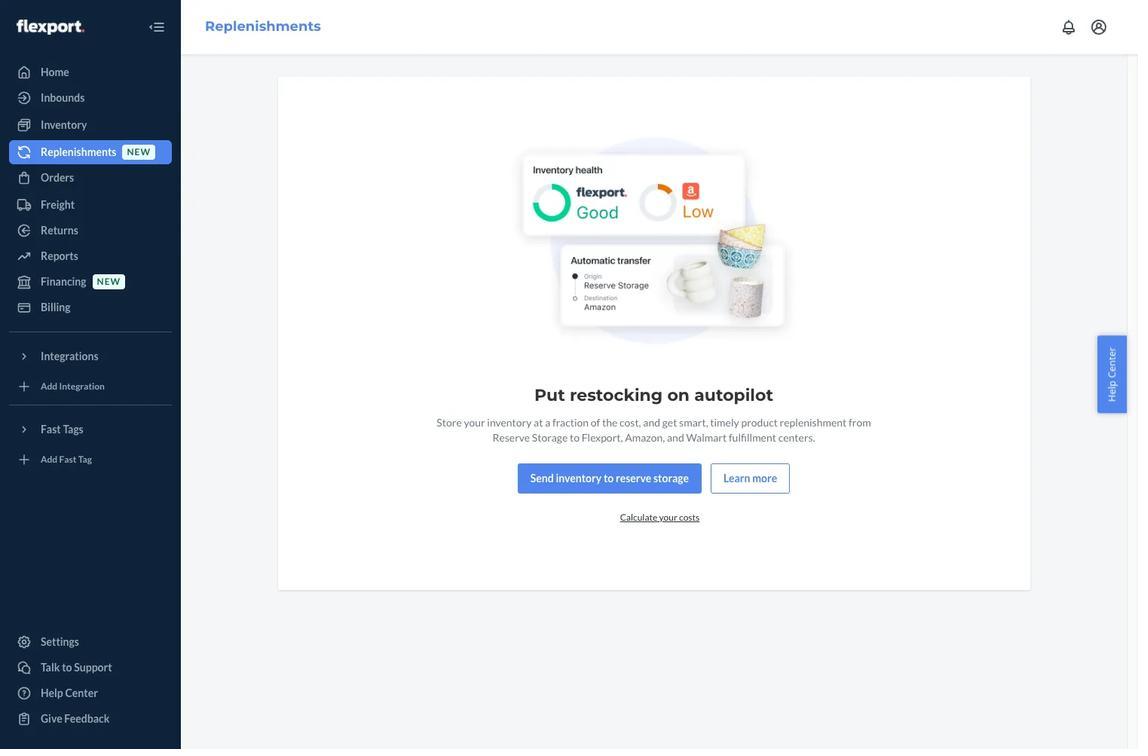 Task type: locate. For each thing, give the bounding box(es) containing it.
of
[[591, 416, 600, 429]]

0 vertical spatial center
[[1106, 347, 1119, 378]]

integration
[[59, 381, 105, 392]]

support
[[74, 661, 112, 674]]

inventory
[[41, 118, 87, 131]]

orders link
[[9, 166, 172, 190]]

1 horizontal spatial to
[[570, 431, 580, 444]]

help center button
[[1098, 336, 1127, 414]]

cost,
[[620, 416, 641, 429]]

1 vertical spatial your
[[660, 512, 678, 523]]

flexport logo image
[[17, 19, 84, 34]]

to down fraction
[[570, 431, 580, 444]]

1 horizontal spatial inventory
[[556, 472, 602, 485]]

1 add from the top
[[41, 381, 57, 392]]

to right talk
[[62, 661, 72, 674]]

2 add from the top
[[41, 454, 57, 466]]

freight link
[[9, 193, 172, 217]]

0 vertical spatial your
[[464, 416, 485, 429]]

0 vertical spatial help
[[1106, 381, 1119, 402]]

1 horizontal spatial center
[[1106, 347, 1119, 378]]

inventory inside button
[[556, 472, 602, 485]]

inventory inside store your inventory at a fraction of the cost, and get smart, timely product replenishment from reserve storage to flexport, amazon, and walmart fulfillment centers.
[[487, 416, 532, 429]]

talk to support
[[41, 661, 112, 674]]

help center
[[1106, 347, 1119, 402], [41, 687, 98, 700]]

1 horizontal spatial help
[[1106, 381, 1119, 402]]

calculate your costs
[[620, 512, 700, 523]]

and
[[643, 416, 661, 429], [667, 431, 685, 444]]

add for add integration
[[41, 381, 57, 392]]

add
[[41, 381, 57, 392], [41, 454, 57, 466]]

0 horizontal spatial to
[[62, 661, 72, 674]]

1 vertical spatial help center
[[41, 687, 98, 700]]

your left costs
[[660, 512, 678, 523]]

and up amazon,
[[643, 416, 661, 429]]

add integration
[[41, 381, 105, 392]]

empty list image
[[508, 137, 800, 351]]

close navigation image
[[148, 18, 166, 36]]

get
[[663, 416, 678, 429]]

help
[[1106, 381, 1119, 402], [41, 687, 63, 700]]

storage
[[654, 472, 689, 485]]

home link
[[9, 60, 172, 84]]

your inside store your inventory at a fraction of the cost, and get smart, timely product replenishment from reserve storage to flexport, amazon, and walmart fulfillment centers.
[[464, 416, 485, 429]]

inbounds
[[41, 91, 85, 104]]

1 horizontal spatial new
[[127, 147, 151, 158]]

add for add fast tag
[[41, 454, 57, 466]]

0 vertical spatial to
[[570, 431, 580, 444]]

walmart
[[687, 431, 727, 444]]

storage
[[532, 431, 568, 444]]

0 horizontal spatial center
[[65, 687, 98, 700]]

timely
[[711, 416, 740, 429]]

inventory up reserve
[[487, 416, 532, 429]]

add fast tag link
[[9, 448, 172, 472]]

1 vertical spatial help
[[41, 687, 63, 700]]

0 horizontal spatial help center
[[41, 687, 98, 700]]

store your inventory at a fraction of the cost, and get smart, timely product replenishment from reserve storage to flexport, amazon, and walmart fulfillment centers.
[[437, 416, 872, 444]]

1 horizontal spatial your
[[660, 512, 678, 523]]

new for replenishments
[[127, 147, 151, 158]]

2 vertical spatial to
[[62, 661, 72, 674]]

replenishments
[[205, 18, 321, 35], [41, 146, 116, 158]]

1 vertical spatial inventory
[[556, 472, 602, 485]]

freight
[[41, 198, 75, 211]]

inventory
[[487, 416, 532, 429], [556, 472, 602, 485]]

open notifications image
[[1060, 18, 1078, 36]]

0 horizontal spatial help
[[41, 687, 63, 700]]

settings
[[41, 636, 79, 649]]

add left integration
[[41, 381, 57, 392]]

1 vertical spatial to
[[604, 472, 614, 485]]

1 vertical spatial and
[[667, 431, 685, 444]]

send inventory to reserve storage button
[[518, 464, 702, 494]]

open account menu image
[[1090, 18, 1109, 36]]

1 vertical spatial new
[[97, 276, 121, 288]]

give feedback button
[[9, 707, 172, 731]]

2 horizontal spatial to
[[604, 472, 614, 485]]

0 horizontal spatial and
[[643, 416, 661, 429]]

to inside talk to support button
[[62, 661, 72, 674]]

replenishments link
[[205, 18, 321, 35]]

and down 'get'
[[667, 431, 685, 444]]

autopilot
[[695, 385, 774, 406]]

settings link
[[9, 630, 172, 655]]

0 horizontal spatial your
[[464, 416, 485, 429]]

0 horizontal spatial inventory
[[487, 416, 532, 429]]

0 vertical spatial and
[[643, 416, 661, 429]]

from
[[849, 416, 872, 429]]

1 vertical spatial center
[[65, 687, 98, 700]]

your right store
[[464, 416, 485, 429]]

talk
[[41, 661, 60, 674]]

fraction
[[553, 416, 589, 429]]

help inside button
[[1106, 381, 1119, 402]]

financing
[[41, 275, 86, 288]]

0 vertical spatial new
[[127, 147, 151, 158]]

0 vertical spatial inventory
[[487, 416, 532, 429]]

center
[[1106, 347, 1119, 378], [65, 687, 98, 700]]

learn
[[724, 472, 751, 485]]

1 horizontal spatial replenishments
[[205, 18, 321, 35]]

new
[[127, 147, 151, 158], [97, 276, 121, 288]]

1 vertical spatial replenishments
[[41, 146, 116, 158]]

to
[[570, 431, 580, 444], [604, 472, 614, 485], [62, 661, 72, 674]]

0 horizontal spatial new
[[97, 276, 121, 288]]

your
[[464, 416, 485, 429], [660, 512, 678, 523]]

new down the reports link
[[97, 276, 121, 288]]

billing
[[41, 301, 71, 314]]

add integration link
[[9, 375, 172, 399]]

costs
[[680, 512, 700, 523]]

inventory right send at the bottom left of the page
[[556, 472, 602, 485]]

learn more button
[[711, 464, 790, 494]]

more
[[753, 472, 778, 485]]

1 vertical spatial add
[[41, 454, 57, 466]]

0 vertical spatial help center
[[1106, 347, 1119, 402]]

reports
[[41, 250, 78, 262]]

1 horizontal spatial help center
[[1106, 347, 1119, 402]]

add left fast
[[41, 454, 57, 466]]

send inventory to reserve storage
[[531, 472, 689, 485]]

0 vertical spatial add
[[41, 381, 57, 392]]

new up orders link
[[127, 147, 151, 158]]

inbounds link
[[9, 86, 172, 110]]

to left reserve
[[604, 472, 614, 485]]

returns
[[41, 224, 78, 237]]

home
[[41, 66, 69, 78]]



Task type: vqa. For each thing, say whether or not it's contained in the screenshot.
'Problems' within the breadcrumbs "navigation"
no



Task type: describe. For each thing, give the bounding box(es) containing it.
new for financing
[[97, 276, 121, 288]]

inventory link
[[9, 113, 172, 137]]

0 vertical spatial replenishments
[[205, 18, 321, 35]]

0 horizontal spatial replenishments
[[41, 146, 116, 158]]

help center inside button
[[1106, 347, 1119, 402]]

1 horizontal spatial and
[[667, 431, 685, 444]]

add fast tag
[[41, 454, 92, 466]]

at
[[534, 416, 543, 429]]

talk to support button
[[9, 656, 172, 680]]

help center link
[[9, 682, 172, 706]]

flexport,
[[582, 431, 623, 444]]

give feedback
[[41, 713, 110, 725]]

centers.
[[779, 431, 816, 444]]

feedback
[[64, 713, 110, 725]]

to inside send inventory to reserve storage button
[[604, 472, 614, 485]]

a
[[545, 416, 551, 429]]

learn more
[[724, 472, 778, 485]]

smart,
[[680, 416, 709, 429]]

send
[[531, 472, 554, 485]]

calculate
[[620, 512, 658, 523]]

to inside store your inventory at a fraction of the cost, and get smart, timely product replenishment from reserve storage to flexport, amazon, and walmart fulfillment centers.
[[570, 431, 580, 444]]

restocking
[[570, 385, 663, 406]]

store
[[437, 416, 462, 429]]

put
[[535, 385, 565, 406]]

on
[[668, 385, 690, 406]]

reserve
[[616, 472, 652, 485]]

your for store
[[464, 416, 485, 429]]

returns link
[[9, 219, 172, 243]]

the
[[602, 416, 618, 429]]

fast
[[59, 454, 76, 466]]

put restocking on autopilot
[[535, 385, 774, 406]]

give
[[41, 713, 62, 725]]

calculate your costs link
[[620, 512, 700, 523]]

product
[[742, 416, 778, 429]]

orders
[[41, 171, 74, 184]]

fulfillment
[[729, 431, 777, 444]]

billing link
[[9, 296, 172, 320]]

your for calculate
[[660, 512, 678, 523]]

replenishment
[[780, 416, 847, 429]]

center inside button
[[1106, 347, 1119, 378]]

tag
[[78, 454, 92, 466]]

reports link
[[9, 244, 172, 268]]

amazon,
[[625, 431, 665, 444]]

reserve
[[493, 431, 530, 444]]



